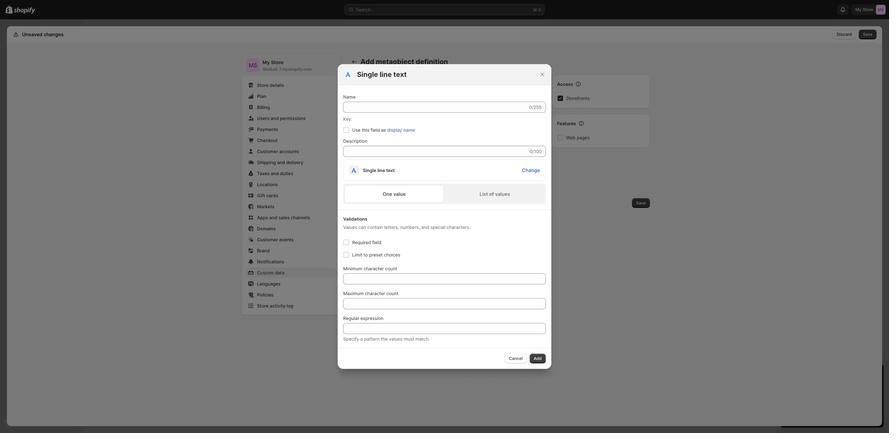 Task type: vqa. For each thing, say whether or not it's contained in the screenshot.
LEFT
no



Task type: locate. For each thing, give the bounding box(es) containing it.
field up limit to preset choices
[[372, 240, 382, 245]]

custom
[[257, 270, 274, 275]]

0 vertical spatial save
[[863, 32, 873, 37]]

required
[[352, 240, 371, 245]]

0 vertical spatial customer
[[257, 149, 278, 154]]

⌘ k
[[533, 7, 542, 12]]

0 vertical spatial line
[[380, 70, 392, 79]]

store activity log link
[[246, 301, 337, 311]]

settings dialog
[[7, 26, 883, 426]]

add
[[361, 58, 374, 66], [534, 356, 542, 361]]

1 horizontal spatial values
[[495, 191, 510, 197]]

values
[[495, 191, 510, 197], [389, 336, 403, 342]]

list of values button
[[445, 185, 545, 203]]

cards
[[266, 193, 278, 198]]

access
[[557, 81, 573, 87]]

single line text down metaobject
[[357, 70, 407, 79]]

web pages
[[566, 135, 590, 140]]

single
[[357, 70, 378, 79], [363, 168, 377, 173]]

store up plan
[[257, 82, 269, 88]]

and down customer accounts
[[277, 160, 285, 165]]

shop settings menu element
[[242, 54, 341, 315]]

activity
[[270, 303, 286, 309]]

0 vertical spatial values
[[495, 191, 510, 197]]

domains
[[257, 226, 276, 231]]

values right the
[[389, 336, 403, 342]]

count down "minimum character count"
[[387, 291, 399, 296]]

count for maximum character count
[[387, 291, 399, 296]]

pages
[[577, 135, 590, 140]]

values
[[343, 224, 357, 230]]

store inside my store 8ba5a5-7.myshopify.com
[[271, 59, 284, 65]]

plan link
[[246, 91, 337, 101]]

0 vertical spatial save button
[[859, 30, 877, 39]]

line up one
[[378, 168, 385, 173]]

maximum character count
[[343, 291, 399, 296]]

payments link
[[246, 124, 337, 134]]

8ba5a5-
[[263, 67, 279, 72]]

cancel button
[[505, 354, 527, 363]]

character right maximum
[[365, 291, 385, 296]]

add for add metaobject definition
[[361, 58, 374, 66]]

2 customer from the top
[[257, 237, 278, 242]]

save button
[[859, 30, 877, 39], [632, 198, 650, 208]]

customer down "checkout"
[[257, 149, 278, 154]]

0 vertical spatial text
[[394, 70, 407, 79]]

and right apps
[[269, 215, 278, 220]]

accounts
[[279, 149, 299, 154]]

limit to preset choices
[[352, 252, 400, 258]]

gift cards
[[257, 193, 278, 198]]

count down choices
[[385, 266, 397, 271]]

character for minimum
[[364, 266, 384, 271]]

customer inside 'link'
[[257, 149, 278, 154]]

taxes and duties link
[[246, 169, 337, 178]]

field left as
[[371, 127, 380, 133]]

line
[[380, 70, 392, 79], [378, 168, 385, 173]]

shipping
[[257, 160, 276, 165]]

and for delivery
[[277, 160, 285, 165]]

text down "add metaobject definition"
[[394, 70, 407, 79]]

apps
[[257, 215, 268, 220]]

minimum
[[343, 266, 363, 271]]

plan
[[257, 93, 266, 99]]

1 vertical spatial store
[[257, 82, 269, 88]]

Description text field
[[343, 146, 529, 157]]

definition
[[416, 58, 448, 66]]

and left special
[[422, 224, 429, 230]]

1 vertical spatial count
[[387, 291, 399, 296]]

discard
[[837, 32, 852, 37]]

1 vertical spatial customer
[[257, 237, 278, 242]]

pattern
[[364, 336, 380, 342]]

customer for customer events
[[257, 237, 278, 242]]

customer events link
[[246, 235, 337, 244]]

line down metaobject
[[380, 70, 392, 79]]

1 vertical spatial name
[[343, 94, 356, 100]]

name
[[355, 81, 368, 87], [343, 94, 356, 100]]

0 vertical spatial name
[[355, 81, 368, 87]]

details
[[270, 82, 284, 88]]

2 vertical spatial store
[[257, 303, 269, 309]]

add left metaobject
[[361, 58, 374, 66]]

users
[[257, 116, 270, 121]]

of
[[489, 191, 494, 197]]

1 vertical spatial line
[[378, 168, 385, 173]]

1 horizontal spatial save button
[[859, 30, 877, 39]]

type:
[[355, 107, 367, 113]]

and
[[271, 116, 279, 121], [277, 160, 285, 165], [271, 171, 279, 176], [269, 215, 278, 220], [422, 224, 429, 230]]

log
[[287, 303, 293, 309]]

None text field
[[343, 273, 546, 284], [343, 323, 546, 334], [343, 273, 546, 284], [343, 323, 546, 334]]

display
[[387, 127, 402, 133]]

my store image
[[246, 58, 260, 72]]

and right taxes
[[271, 171, 279, 176]]

customer down domains
[[257, 237, 278, 242]]

locations link
[[246, 180, 337, 189]]

customer accounts link
[[246, 147, 337, 156]]

and right 'users'
[[271, 116, 279, 121]]

display name link
[[387, 127, 415, 133]]

save for the topmost save button
[[863, 32, 873, 37]]

single line text down .
[[363, 168, 395, 173]]

0 horizontal spatial add
[[361, 58, 374, 66]]

add right 'cancel'
[[534, 356, 542, 361]]

store down policies
[[257, 303, 269, 309]]

0 vertical spatial character
[[364, 266, 384, 271]]

custom data link
[[246, 268, 337, 278]]

1 horizontal spatial save
[[863, 32, 873, 37]]

single line text
[[357, 70, 407, 79], [363, 168, 395, 173]]

1 vertical spatial field
[[372, 240, 382, 245]]

0 horizontal spatial values
[[389, 336, 403, 342]]

1 vertical spatial add
[[534, 356, 542, 361]]

duties
[[280, 171, 293, 176]]

store details link
[[246, 80, 337, 90]]

single down description
[[363, 168, 377, 173]]

store for store activity log
[[257, 303, 269, 309]]

character for maximum
[[365, 291, 385, 296]]

0 vertical spatial store
[[271, 59, 284, 65]]

search
[[356, 7, 371, 12]]

expression
[[361, 315, 384, 321]]

1 vertical spatial save button
[[632, 198, 650, 208]]

channels
[[291, 215, 310, 220]]

1 customer from the top
[[257, 149, 278, 154]]

storefronts
[[566, 96, 590, 101]]

policies
[[257, 292, 274, 298]]

add inside button
[[534, 356, 542, 361]]

and for permissions
[[271, 116, 279, 121]]

0 vertical spatial add
[[361, 58, 374, 66]]

single down metaobject
[[357, 70, 378, 79]]

brand link
[[246, 246, 337, 255]]

0 horizontal spatial save
[[637, 200, 646, 205]]

billing
[[257, 104, 270, 110]]

custom data
[[257, 270, 285, 275]]

0 vertical spatial count
[[385, 266, 397, 271]]

values right of
[[495, 191, 510, 197]]

1 horizontal spatial add
[[534, 356, 542, 361]]

my
[[263, 59, 270, 65]]

1 vertical spatial text
[[386, 168, 395, 173]]

1 vertical spatial save
[[637, 200, 646, 205]]

text down .
[[386, 168, 395, 173]]

fields
[[355, 131, 368, 136]]

sales
[[279, 215, 290, 220]]

0 horizontal spatial save button
[[632, 198, 650, 208]]

1 day left in your trial element
[[781, 382, 884, 428]]

1 vertical spatial character
[[365, 291, 385, 296]]

1 vertical spatial values
[[389, 336, 403, 342]]

None text field
[[343, 298, 546, 309]]

character down preset
[[364, 266, 384, 271]]

store up "8ba5a5-"
[[271, 59, 284, 65]]

count for minimum character count
[[385, 266, 397, 271]]

brand
[[257, 248, 270, 253]]

add inside settings dialog
[[361, 58, 374, 66]]

character
[[364, 266, 384, 271], [365, 291, 385, 296]]



Task type: describe. For each thing, give the bounding box(es) containing it.
description
[[343, 138, 368, 144]]

value
[[394, 191, 406, 197]]

shopify image
[[14, 7, 35, 14]]

features
[[557, 121, 576, 126]]

changes
[[44, 31, 64, 37]]

notifications
[[257, 259, 284, 264]]

7.myshopify.com
[[279, 67, 312, 72]]

required field
[[352, 240, 382, 245]]

list
[[480, 191, 488, 197]]

values inside button
[[495, 191, 510, 197]]

delivery
[[286, 160, 304, 165]]

checkout
[[257, 138, 278, 143]]

specify a pattern the values must match.
[[343, 336, 430, 342]]

Name text field
[[343, 102, 528, 113]]

list of values
[[480, 191, 510, 197]]

and inside validations values can contain letters, numbers, and special characters.
[[422, 224, 429, 230]]

shipping and delivery
[[257, 160, 304, 165]]

can
[[359, 224, 366, 230]]

taxes
[[257, 171, 270, 176]]

and for duties
[[271, 171, 279, 176]]

single line text dialog
[[0, 64, 890, 369]]

preset
[[369, 252, 383, 258]]

cancel
[[509, 356, 523, 361]]

web
[[566, 135, 576, 140]]

add button
[[530, 354, 546, 363]]

taxes and duties
[[257, 171, 293, 176]]

special
[[431, 224, 446, 230]]

name
[[404, 127, 415, 133]]

markets
[[257, 204, 275, 209]]

gift
[[257, 193, 265, 198]]

validations values can contain letters, numbers, and special characters.
[[343, 216, 471, 230]]

key:
[[343, 116, 352, 122]]

must
[[404, 336, 415, 342]]

data
[[275, 270, 285, 275]]

permissions
[[280, 116, 306, 121]]

0 vertical spatial single line text
[[357, 70, 407, 79]]

customer events
[[257, 237, 294, 242]]

billing link
[[246, 102, 337, 112]]

⌘
[[533, 7, 537, 12]]

a
[[361, 336, 363, 342]]

add for add
[[534, 356, 542, 361]]

name inside single line text dialog
[[343, 94, 356, 100]]

k
[[539, 7, 542, 12]]

languages link
[[246, 279, 337, 289]]

save for the leftmost save button
[[637, 200, 646, 205]]

store for store details
[[257, 82, 269, 88]]

domains link
[[246, 224, 337, 233]]

this
[[362, 127, 370, 133]]

and for sales
[[269, 215, 278, 220]]

unsaved
[[22, 31, 42, 37]]

use
[[352, 127, 361, 133]]

learn
[[465, 221, 478, 227]]

contain
[[368, 224, 383, 230]]

.
[[390, 147, 391, 152]]

metaobject
[[376, 58, 414, 66]]

0 vertical spatial single
[[357, 70, 378, 79]]

. button
[[350, 140, 546, 158]]

markets link
[[246, 202, 337, 211]]

checkout link
[[246, 136, 337, 145]]

add metaobject definition
[[361, 58, 448, 66]]

discard button
[[833, 30, 856, 39]]

1 vertical spatial single
[[363, 168, 377, 173]]

choices
[[384, 252, 400, 258]]

settings
[[21, 31, 40, 37]]

apps and sales channels
[[257, 215, 310, 220]]

events
[[279, 237, 294, 242]]

users and permissions link
[[246, 113, 337, 123]]

store activity log
[[257, 303, 293, 309]]

gift cards link
[[246, 191, 337, 200]]

0 vertical spatial field
[[371, 127, 380, 133]]

store details
[[257, 82, 284, 88]]

languages
[[257, 281, 281, 287]]

match.
[[416, 336, 430, 342]]

more
[[479, 221, 491, 227]]

unsaved changes
[[22, 31, 64, 37]]

1 vertical spatial single line text
[[363, 168, 395, 173]]

change
[[522, 167, 540, 173]]

customer for customer accounts
[[257, 149, 278, 154]]

characters.
[[447, 224, 471, 230]]

to
[[364, 252, 368, 258]]

my store 8ba5a5-7.myshopify.com
[[263, 59, 312, 72]]

policies link
[[246, 290, 337, 300]]

learn more about
[[465, 221, 507, 227]]

minimum character count
[[343, 266, 397, 271]]

regular
[[343, 315, 359, 321]]

one value
[[383, 191, 406, 197]]

payments
[[257, 127, 278, 132]]

name inside settings dialog
[[355, 81, 368, 87]]

one value button
[[345, 185, 444, 203]]

users and permissions
[[257, 116, 306, 121]]



